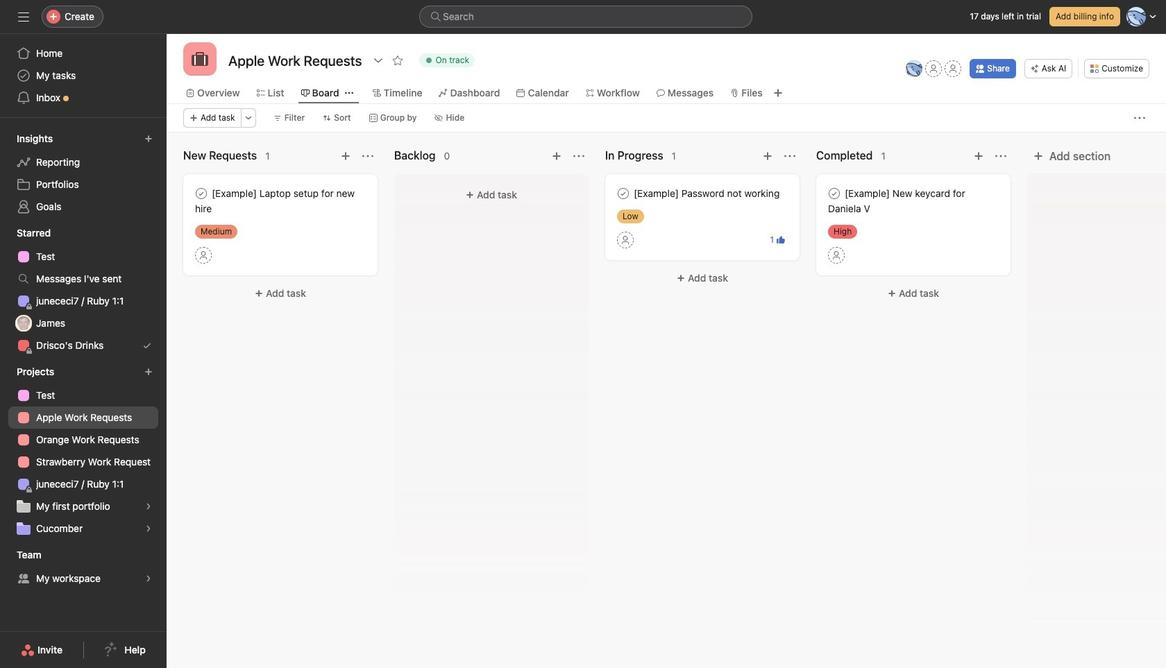 Task type: describe. For each thing, give the bounding box(es) containing it.
add to starred image
[[392, 55, 403, 66]]

starred element
[[0, 221, 167, 360]]

1 mark complete checkbox from the left
[[193, 185, 210, 202]]

new insights image
[[144, 135, 153, 143]]

insights element
[[0, 126, 167, 221]]

see details, my first portfolio image
[[144, 503, 153, 511]]

manage project members image
[[906, 60, 923, 77]]

hide sidebar image
[[18, 11, 29, 22]]

tab actions image
[[345, 89, 353, 97]]

mark complete image for mark complete checkbox
[[826, 185, 843, 202]]

1 more section actions image from the left
[[574, 151, 585, 162]]

show options image
[[373, 55, 384, 66]]

add task image for second more section actions icon from the left
[[974, 151, 985, 162]]

more section actions image for 2nd mark complete option from left
[[785, 151, 796, 162]]

mark complete image for 2nd mark complete option from left
[[615, 185, 632, 202]]



Task type: locate. For each thing, give the bounding box(es) containing it.
2 more section actions image from the left
[[785, 151, 796, 162]]

0 horizontal spatial more section actions image
[[362, 151, 374, 162]]

1 horizontal spatial add task image
[[974, 151, 985, 162]]

0 horizontal spatial add task image
[[340, 151, 351, 162]]

1 horizontal spatial add task image
[[762, 151, 774, 162]]

2 mark complete image from the left
[[826, 185, 843, 202]]

add task image for more section actions image corresponding to 1st mark complete option from the left
[[340, 151, 351, 162]]

0 horizontal spatial add task image
[[551, 151, 562, 162]]

mark complete image
[[193, 185, 210, 202]]

0 horizontal spatial more section actions image
[[574, 151, 585, 162]]

more section actions image
[[574, 151, 585, 162], [996, 151, 1007, 162]]

global element
[[0, 34, 167, 117]]

see details, cucomber image
[[144, 525, 153, 533]]

teams element
[[0, 543, 167, 593]]

1 horizontal spatial mark complete checkbox
[[615, 185, 632, 202]]

1 horizontal spatial more section actions image
[[996, 151, 1007, 162]]

2 more section actions image from the left
[[996, 151, 1007, 162]]

2 add task image from the left
[[762, 151, 774, 162]]

1 more section actions image from the left
[[362, 151, 374, 162]]

new project or portfolio image
[[144, 368, 153, 376]]

1 like. you liked this task image
[[777, 236, 785, 244]]

briefcase image
[[192, 51, 208, 67]]

more section actions image
[[362, 151, 374, 162], [785, 151, 796, 162]]

1 horizontal spatial more section actions image
[[785, 151, 796, 162]]

1 horizontal spatial more actions image
[[1135, 112, 1146, 124]]

1 mark complete image from the left
[[615, 185, 632, 202]]

Mark complete checkbox
[[826, 185, 843, 202]]

mark complete image
[[615, 185, 632, 202], [826, 185, 843, 202]]

2 add task image from the left
[[974, 151, 985, 162]]

add task image
[[340, 151, 351, 162], [974, 151, 985, 162]]

more section actions image for 1st mark complete option from the left
[[362, 151, 374, 162]]

more actions image
[[1135, 112, 1146, 124], [244, 114, 252, 122]]

list box
[[419, 6, 753, 28]]

0 horizontal spatial more actions image
[[244, 114, 252, 122]]

1 horizontal spatial mark complete image
[[826, 185, 843, 202]]

1 add task image from the left
[[551, 151, 562, 162]]

Mark complete checkbox
[[193, 185, 210, 202], [615, 185, 632, 202]]

add tab image
[[773, 87, 784, 99]]

2 mark complete checkbox from the left
[[615, 185, 632, 202]]

0 horizontal spatial mark complete checkbox
[[193, 185, 210, 202]]

add task image
[[551, 151, 562, 162], [762, 151, 774, 162]]

0 horizontal spatial mark complete image
[[615, 185, 632, 202]]

see details, my workspace image
[[144, 575, 153, 583]]

1 add task image from the left
[[340, 151, 351, 162]]

None text field
[[225, 48, 366, 73]]

projects element
[[0, 360, 167, 543]]



Task type: vqa. For each thing, say whether or not it's contained in the screenshot.
Insights element
yes



